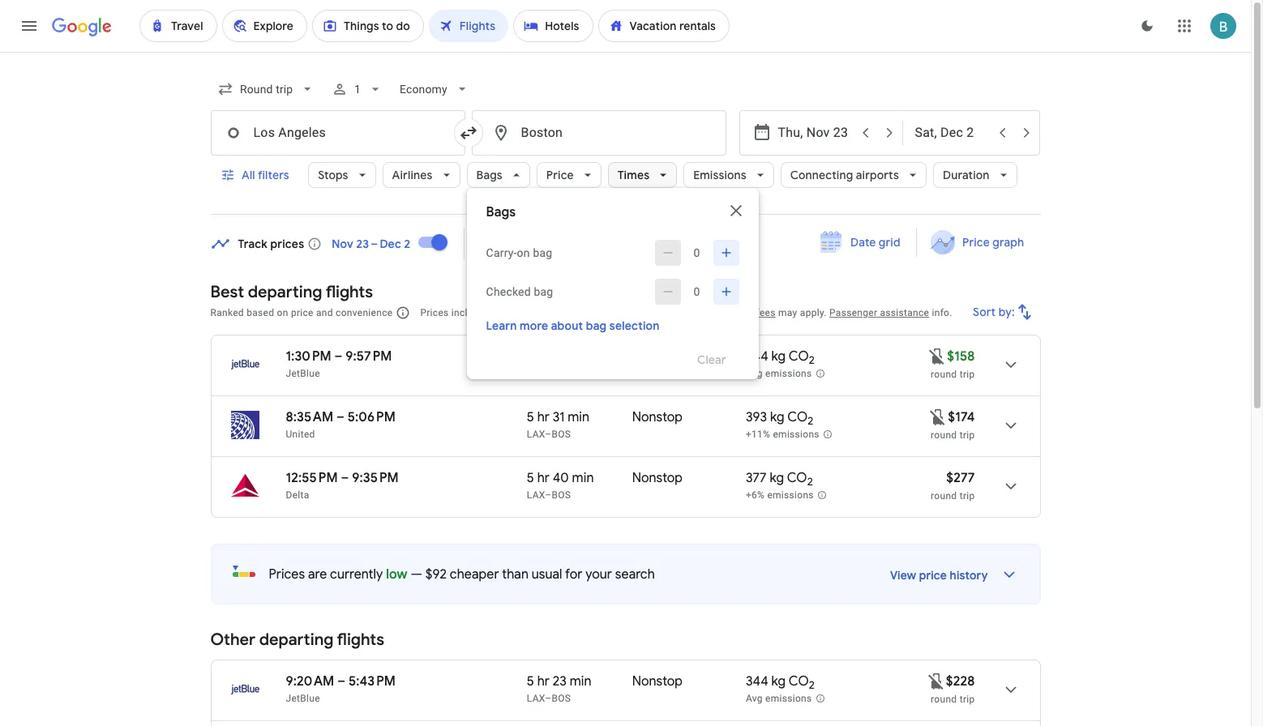 Task type: locate. For each thing, give the bounding box(es) containing it.
9:20 am
[[286, 674, 334, 690]]

0 vertical spatial 344 kg co 2
[[746, 349, 815, 367]]

carry-on bag
[[486, 246, 552, 259]]

round trip for $158
[[931, 369, 975, 380]]

0 vertical spatial min
[[568, 409, 590, 426]]

5:43 pm
[[349, 674, 396, 690]]

jetblue for 9:20 am
[[286, 693, 320, 704]]

– down total duration 5 hr 40 min. element
[[545, 490, 552, 501]]

bos inside '5 hr 40 min lax – bos'
[[552, 490, 571, 501]]

bag up the taxes
[[534, 285, 553, 298]]

prices
[[420, 307, 449, 319], [269, 567, 305, 583]]

– right departure time: 8:35 am. text box
[[336, 409, 344, 426]]

prices for prices include required taxes + fees for 1 adult. optional charges and bag fees may apply. passenger assistance
[[420, 307, 449, 319]]

5 left 31
[[527, 409, 534, 426]]

emissions for $174
[[773, 429, 820, 440]]

min
[[568, 409, 590, 426], [572, 470, 594, 486], [570, 674, 592, 690]]

0 vertical spatial nonstop flight. element
[[632, 409, 683, 428]]

track prices
[[238, 236, 304, 251]]

0 horizontal spatial fees
[[563, 307, 582, 319]]

co for $228
[[789, 674, 809, 690]]

kg
[[771, 349, 786, 365], [770, 409, 785, 426], [770, 470, 784, 486], [771, 674, 786, 690]]

round down $174 text field
[[931, 430, 957, 441]]

0 horizontal spatial and
[[316, 307, 333, 319]]

1 vertical spatial on
[[277, 307, 288, 319]]

1 avg from the top
[[746, 368, 763, 380]]

1 nonstop flight. element from the top
[[632, 409, 683, 428]]

– inside 8:35 am – 5:06 pm united
[[336, 409, 344, 426]]

assistance
[[880, 307, 929, 319]]

bos down 40
[[552, 490, 571, 501]]

round
[[931, 369, 957, 380], [931, 430, 957, 441], [931, 490, 957, 502], [931, 694, 957, 705]]

2 nonstop from the top
[[632, 470, 683, 486]]

1 vertical spatial 344
[[746, 674, 768, 690]]

prices are currently low — $92 cheaper than usual for your search
[[269, 567, 655, 583]]

—
[[411, 567, 422, 583]]

2 and from the left
[[717, 307, 734, 319]]

5 left 23
[[527, 674, 534, 690]]

– left 9:35 pm
[[341, 470, 349, 486]]

price for price
[[546, 168, 574, 182]]

this price for this flight doesn't include overhead bin access. if you need a carry-on bag, use the bags filter to update prices. image down assistance
[[928, 347, 947, 366]]

0 vertical spatial flights
[[326, 282, 373, 302]]

1 horizontal spatial price
[[963, 235, 990, 250]]

hr
[[537, 409, 550, 426], [537, 470, 550, 486], [537, 674, 550, 690]]

co inside 393 kg co 2
[[787, 409, 808, 426]]

none search field containing bags
[[210, 70, 1041, 379]]

1 horizontal spatial for
[[585, 307, 598, 319]]

0 vertical spatial round trip
[[931, 369, 975, 380]]

min inside 5 hr 23 min lax – bos
[[570, 674, 592, 690]]

0 horizontal spatial price
[[291, 307, 314, 319]]

usual
[[532, 567, 562, 583]]

0 horizontal spatial prices
[[269, 567, 305, 583]]

fees right +
[[563, 307, 582, 319]]

flight details. leaves los angeles international airport at 8:35 am on thursday, november 23 and arrives at boston logan international airport at 5:06 pm on thursday, november 23. image
[[991, 406, 1030, 445]]

price inside button
[[963, 235, 990, 250]]

lax down total duration 5 hr 40 min. element
[[527, 490, 545, 501]]

2 vertical spatial nonstop flight. element
[[632, 674, 683, 692]]

filters
[[257, 168, 289, 182]]

None field
[[210, 75, 322, 104], [393, 75, 476, 104], [210, 75, 322, 104], [393, 75, 476, 104]]

date
[[850, 235, 876, 250]]

1 vertical spatial departing
[[259, 630, 333, 650]]

flights
[[326, 282, 373, 302], [337, 630, 384, 650]]

round for $228
[[931, 694, 957, 705]]

2 fees from the left
[[756, 307, 776, 319]]

1 trip from the top
[[960, 369, 975, 380]]

1 vertical spatial hr
[[537, 470, 550, 486]]

trip down 228 us dollars text field
[[960, 694, 975, 705]]

and
[[316, 307, 333, 319], [717, 307, 734, 319]]

kg for $174
[[770, 409, 785, 426]]

round down $277
[[931, 490, 957, 502]]

round down $158
[[931, 369, 957, 380]]

2 vertical spatial 5
[[527, 674, 534, 690]]

1 vertical spatial round trip
[[931, 430, 975, 441]]

close dialog image
[[726, 201, 746, 221]]

hr inside 5 hr 31 min lax – bos
[[537, 409, 550, 426]]

nonstop for 5 hr 23 min
[[632, 674, 683, 690]]

round for $174
[[931, 430, 957, 441]]

total duration 5 hr 23 min. element
[[527, 674, 632, 692]]

– left the "arrival time: 5:43 pm." text field at left bottom
[[337, 674, 345, 690]]

price
[[546, 168, 574, 182], [963, 235, 990, 250]]

main content
[[210, 223, 1041, 726]]

2 for 5 hr 23 min
[[809, 679, 815, 692]]

3 round from the top
[[931, 490, 957, 502]]

0 vertical spatial nonstop
[[632, 409, 683, 426]]

0 horizontal spatial 1
[[354, 83, 361, 96]]

hr left 31
[[537, 409, 550, 426]]

5 hr 23 min lax – bos
[[527, 674, 592, 704]]

– down total duration 5 hr 23 min. element
[[545, 693, 552, 704]]

trip inside the '$277 round trip'
[[960, 490, 975, 502]]

bos up 31
[[552, 368, 571, 379]]

344 kg co 2 for $228
[[746, 674, 815, 692]]

jetblue inside 1:30 pm – 9:57 pm jetblue
[[286, 368, 320, 379]]

2
[[404, 236, 410, 251], [809, 354, 815, 367], [808, 414, 813, 428], [807, 475, 813, 489], [809, 679, 815, 692]]

2 avg from the top
[[746, 693, 763, 705]]

– inside 9:20 am – 5:43 pm jetblue
[[337, 674, 345, 690]]

bos inside 5 hr 23 min lax – bos
[[552, 693, 571, 704]]

trip for $174
[[960, 430, 975, 441]]

history
[[950, 568, 988, 583]]

round inside the '$277 round trip'
[[931, 490, 957, 502]]

prices left are
[[269, 567, 305, 583]]

23
[[553, 674, 567, 690]]

0 vertical spatial 344
[[746, 349, 768, 365]]

277 US dollars text field
[[946, 470, 975, 486]]

price down best departing flights
[[291, 307, 314, 319]]

co
[[789, 349, 809, 365], [787, 409, 808, 426], [787, 470, 807, 486], [789, 674, 809, 690]]

than
[[502, 567, 529, 583]]

5 inside 5 hr 23 min lax – bos
[[527, 674, 534, 690]]

2 round trip from the top
[[931, 430, 975, 441]]

2 for 5 hr 40 min
[[807, 475, 813, 489]]

Departure time: 12:55 PM. text field
[[286, 470, 338, 486]]

nonstop for 5 hr 40 min
[[632, 470, 683, 486]]

0 vertical spatial on
[[517, 246, 530, 259]]

None search field
[[210, 70, 1041, 379]]

price
[[291, 307, 314, 319], [919, 568, 947, 583]]

bags up any dates
[[486, 204, 516, 221]]

1 hr from the top
[[537, 409, 550, 426]]

1 horizontal spatial fees
[[756, 307, 776, 319]]

Departure time: 1:30 PM. text field
[[286, 349, 331, 365]]

1 vertical spatial nonstop flight. element
[[632, 470, 683, 489]]

this price for this flight doesn't include overhead bin access. if you need a carry-on bag, use the bags filter to update prices. image
[[928, 347, 947, 366], [929, 407, 948, 427], [926, 672, 946, 691]]

fees left may
[[756, 307, 776, 319]]

hr inside '5 hr 40 min lax – bos'
[[537, 470, 550, 486]]

duration button
[[933, 156, 1017, 195]]

Departure text field
[[778, 111, 852, 155]]

3 nonstop flight. element from the top
[[632, 674, 683, 692]]

avg for $158
[[746, 368, 763, 380]]

2 trip from the top
[[960, 430, 975, 441]]

for
[[585, 307, 598, 319], [565, 567, 582, 583]]

round for $158
[[931, 369, 957, 380]]

1 0 from the top
[[694, 246, 700, 259]]

None text field
[[471, 110, 726, 156]]

1 5 from the top
[[527, 409, 534, 426]]

3 lax from the top
[[527, 490, 545, 501]]

lax
[[527, 368, 545, 379], [527, 429, 545, 440], [527, 490, 545, 501], [527, 693, 545, 704]]

3 hr from the top
[[537, 674, 550, 690]]

5 left 40
[[527, 470, 534, 486]]

0 vertical spatial departing
[[248, 282, 322, 302]]

prices right learn more about ranking "icon"
[[420, 307, 449, 319]]

4 lax from the top
[[527, 693, 545, 704]]

– inside 5 hr 23 min lax – bos
[[545, 693, 552, 704]]

5 inside '5 hr 40 min lax – bos'
[[527, 470, 534, 486]]

2 avg emissions from the top
[[746, 693, 812, 705]]

avg emissions
[[746, 368, 812, 380], [746, 693, 812, 705]]

2 vertical spatial round trip
[[931, 694, 975, 705]]

2 vertical spatial this price for this flight doesn't include overhead bin access. if you need a carry-on bag, use the bags filter to update prices. image
[[926, 672, 946, 691]]

1 jetblue from the top
[[286, 368, 320, 379]]

round trip down $158
[[931, 369, 975, 380]]

0 vertical spatial avg
[[746, 368, 763, 380]]

on right any
[[517, 246, 530, 259]]

and right charges
[[717, 307, 734, 319]]

3 bos from the top
[[552, 490, 571, 501]]

2 5 from the top
[[527, 470, 534, 486]]

0 vertical spatial 5
[[527, 409, 534, 426]]

best departing flights
[[210, 282, 373, 302]]

lax down the 'more'
[[527, 368, 545, 379]]

2 344 kg co 2 from the top
[[746, 674, 815, 692]]

convenience
[[336, 307, 393, 319]]

bos for 23
[[552, 693, 571, 704]]

1 vertical spatial prices
[[269, 567, 305, 583]]

carry-
[[486, 246, 517, 259]]

1 vertical spatial price
[[963, 235, 990, 250]]

leaves los angeles international airport at 12:55 pm on thursday, november 23 and arrives at boston logan international airport at 9:35 pm on thursday, november 23. element
[[286, 470, 399, 486]]

1 vertical spatial 344 kg co 2
[[746, 674, 815, 692]]

flights up convenience
[[326, 282, 373, 302]]

other
[[210, 630, 255, 650]]

price graph
[[963, 235, 1024, 250]]

1 344 from the top
[[746, 349, 768, 365]]

9:20 am – 5:43 pm jetblue
[[286, 674, 396, 704]]

1 and from the left
[[316, 307, 333, 319]]

hr inside 5 hr 23 min lax – bos
[[537, 674, 550, 690]]

4 round from the top
[[931, 694, 957, 705]]

and down best departing flights
[[316, 307, 333, 319]]

1 round from the top
[[931, 369, 957, 380]]

all filters
[[241, 168, 289, 182]]

this price for this flight doesn't include overhead bin access. if you need a carry-on bag, use the bags filter to update prices. image down $158 text box
[[929, 407, 948, 427]]

about
[[551, 319, 583, 333]]

min inside '5 hr 40 min lax – bos'
[[572, 470, 594, 486]]

hr left 40
[[537, 470, 550, 486]]

bag right carry-
[[533, 246, 552, 259]]

united
[[286, 429, 315, 440]]

hr for 31
[[537, 409, 550, 426]]

min for 5 hr 31 min
[[568, 409, 590, 426]]

2 inside 393 kg co 2
[[808, 414, 813, 428]]

currently
[[330, 567, 383, 583]]

0 vertical spatial 0
[[694, 246, 700, 259]]

3 round trip from the top
[[931, 694, 975, 705]]

this price for this flight doesn't include overhead bin access. if you need a carry-on bag, use the bags filter to update prices. image left flight details. leaves los angeles international airport at 9:20 am on thursday, november 23 and arrives at boston logan international airport at 5:43 pm on thursday, november 23. image
[[926, 672, 946, 691]]

1 bos from the top
[[552, 368, 571, 379]]

bags down swap origin and destination. image
[[476, 168, 503, 182]]

– inside '5 hr 40 min lax – bos'
[[545, 490, 552, 501]]

2 vertical spatial nonstop
[[632, 674, 683, 690]]

2 lax from the top
[[527, 429, 545, 440]]

flights up 5:43 pm
[[337, 630, 384, 650]]

0 vertical spatial hr
[[537, 409, 550, 426]]

377 kg co 2
[[746, 470, 813, 489]]

1
[[354, 83, 361, 96], [600, 307, 606, 319]]

loading results progress bar
[[0, 52, 1251, 55]]

graph
[[993, 235, 1024, 250]]

bos down 31
[[552, 429, 571, 440]]

2 hr from the top
[[537, 470, 550, 486]]

0 vertical spatial jetblue
[[286, 368, 320, 379]]

0 vertical spatial prices
[[420, 307, 449, 319]]

round trip down $174 text field
[[931, 430, 975, 441]]

344 for $158
[[746, 349, 768, 365]]

avg for $228
[[746, 693, 763, 705]]

for left your
[[565, 567, 582, 583]]

trip down $277
[[960, 490, 975, 502]]

jetblue inside 9:20 am – 5:43 pm jetblue
[[286, 693, 320, 704]]

2 bos from the top
[[552, 429, 571, 440]]

bag fees button
[[736, 307, 776, 319]]

1 vertical spatial avg
[[746, 693, 763, 705]]

0 vertical spatial for
[[585, 307, 598, 319]]

bos down 23
[[552, 693, 571, 704]]

kg inside 393 kg co 2
[[770, 409, 785, 426]]

1 vertical spatial avg emissions
[[746, 693, 812, 705]]

required
[[487, 307, 524, 319]]

bos inside 5 hr 31 min lax – bos
[[552, 429, 571, 440]]

2 0 from the top
[[694, 285, 700, 298]]

min for 5 hr 40 min
[[572, 470, 594, 486]]

find the best price region
[[210, 223, 1041, 270]]

bag left may
[[736, 307, 753, 319]]

2 nonstop flight. element from the top
[[632, 470, 683, 489]]

5 inside 5 hr 31 min lax – bos
[[527, 409, 534, 426]]

23 – dec
[[356, 236, 401, 251]]

1 vertical spatial 0
[[694, 285, 700, 298]]

1 lax from the top
[[527, 368, 545, 379]]

min right 40
[[572, 470, 594, 486]]

0 vertical spatial price
[[546, 168, 574, 182]]

departing up 9:20 am text field
[[259, 630, 333, 650]]

connecting airports
[[790, 168, 899, 182]]

1 vertical spatial 1
[[600, 307, 606, 319]]

2 for 5 hr 31 min
[[808, 414, 813, 428]]

$92
[[425, 567, 447, 583]]

price left graph
[[963, 235, 990, 250]]

3 nonstop from the top
[[632, 674, 683, 690]]

lax down total duration 5 hr 23 min. element
[[527, 693, 545, 704]]

passenger
[[829, 307, 877, 319]]

min right 31
[[568, 409, 590, 426]]

adult.
[[609, 307, 635, 319]]

1 horizontal spatial prices
[[420, 307, 449, 319]]

price right bags popup button
[[546, 168, 574, 182]]

– right 1:30 pm
[[334, 349, 343, 365]]

departing
[[248, 282, 322, 302], [259, 630, 333, 650]]

avg
[[746, 368, 763, 380], [746, 693, 763, 705]]

4 trip from the top
[[960, 694, 975, 705]]

on right based
[[277, 307, 288, 319]]

bag left adult.
[[586, 319, 607, 333]]

trip down $174 text field
[[960, 430, 975, 441]]

1 vertical spatial nonstop
[[632, 470, 683, 486]]

2 vertical spatial min
[[570, 674, 592, 690]]

0 horizontal spatial for
[[565, 567, 582, 583]]

0 vertical spatial 1
[[354, 83, 361, 96]]

0 vertical spatial this price for this flight doesn't include overhead bin access. if you need a carry-on bag, use the bags filter to update prices. image
[[928, 347, 947, 366]]

airports
[[856, 168, 899, 182]]

price inside popup button
[[546, 168, 574, 182]]

on
[[517, 246, 530, 259], [277, 307, 288, 319]]

2 vertical spatial hr
[[537, 674, 550, 690]]

0 horizontal spatial on
[[277, 307, 288, 319]]

–
[[334, 349, 343, 365], [545, 368, 552, 379], [336, 409, 344, 426], [545, 429, 552, 440], [341, 470, 349, 486], [545, 490, 552, 501], [337, 674, 345, 690], [545, 693, 552, 704]]

bags inside bags popup button
[[476, 168, 503, 182]]

bos for 31
[[552, 429, 571, 440]]

none text field inside 'search box'
[[210, 110, 465, 156]]

None text field
[[210, 110, 465, 156]]

lax for 5 hr 40 min
[[527, 490, 545, 501]]

$228
[[946, 674, 975, 690]]

2 jetblue from the top
[[286, 693, 320, 704]]

1 horizontal spatial and
[[717, 307, 734, 319]]

kg for $158
[[771, 349, 786, 365]]

lax down total duration 5 hr 31 min. element
[[527, 429, 545, 440]]

1 horizontal spatial price
[[919, 568, 947, 583]]

other departing flights
[[210, 630, 384, 650]]

low
[[386, 567, 407, 583]]

trip for $228
[[960, 694, 975, 705]]

$277
[[946, 470, 975, 486]]

5 for 5 hr 23 min
[[527, 674, 534, 690]]

0 horizontal spatial price
[[546, 168, 574, 182]]

lax inside '5 hr 40 min lax – bos'
[[527, 490, 545, 501]]

Arrival time: 5:43 PM. text field
[[349, 674, 396, 690]]

9:57 pm
[[346, 349, 392, 365]]

1 round trip from the top
[[931, 369, 975, 380]]

price right view
[[919, 568, 947, 583]]

3 trip from the top
[[960, 490, 975, 502]]

min inside 5 hr 31 min lax – bos
[[568, 409, 590, 426]]

hr left 23
[[537, 674, 550, 690]]

jetblue
[[286, 368, 320, 379], [286, 693, 320, 704]]

nonstop flight. element for 5 hr 31 min
[[632, 409, 683, 428]]

0 vertical spatial avg emissions
[[746, 368, 812, 380]]

jetblue down 9:20 am
[[286, 693, 320, 704]]

1 vertical spatial this price for this flight doesn't include overhead bin access. if you need a carry-on bag, use the bags filter to update prices. image
[[929, 407, 948, 427]]

this price for this flight doesn't include overhead bin access. if you need a carry-on bag, use the bags filter to update prices. image for $158
[[928, 347, 947, 366]]

1 vertical spatial for
[[565, 567, 582, 583]]

trip down $158
[[960, 369, 975, 380]]

1 vertical spatial flights
[[337, 630, 384, 650]]

bag
[[533, 246, 552, 259], [534, 285, 553, 298], [736, 307, 753, 319], [586, 319, 607, 333]]

3 5 from the top
[[527, 674, 534, 690]]

lax inside 5 hr 31 min lax – bos
[[527, 429, 545, 440]]

round trip down 228 us dollars text field
[[931, 694, 975, 705]]

2 344 from the top
[[746, 674, 768, 690]]

0 for checked bag
[[694, 285, 700, 298]]

– down total duration 5 hr 31 min. element
[[545, 429, 552, 440]]

1 horizontal spatial on
[[517, 246, 530, 259]]

ranked based on price and convenience
[[210, 307, 393, 319]]

jetblue down 1:30 pm
[[286, 368, 320, 379]]

emissions button
[[684, 156, 774, 195]]

2 inside 377 kg co 2
[[807, 475, 813, 489]]

Arrival time: 5:06 PM. text field
[[348, 409, 396, 426]]

times
[[618, 168, 649, 182]]

nonstop flight. element
[[632, 409, 683, 428], [632, 470, 683, 489], [632, 674, 683, 692]]

1 344 kg co 2 from the top
[[746, 349, 815, 367]]

nov
[[332, 236, 353, 251]]

1 vertical spatial 5
[[527, 470, 534, 486]]

kg inside 377 kg co 2
[[770, 470, 784, 486]]

2 round from the top
[[931, 430, 957, 441]]

1 nonstop from the top
[[632, 409, 683, 426]]

1 avg emissions from the top
[[746, 368, 812, 380]]

4 bos from the top
[[552, 693, 571, 704]]

lax inside 5 hr 23 min lax – bos
[[527, 693, 545, 704]]

flights for best departing flights
[[326, 282, 373, 302]]

departing up ranked based on price and convenience
[[248, 282, 322, 302]]

min right 23
[[570, 674, 592, 690]]

1 vertical spatial min
[[572, 470, 594, 486]]

1 vertical spatial jetblue
[[286, 693, 320, 704]]

round down 228 us dollars text field
[[931, 694, 957, 705]]

this price for this flight doesn't include overhead bin access. if you need a carry-on bag, use the bags filter to update prices. image for $228
[[926, 672, 946, 691]]

co for $174
[[787, 409, 808, 426]]

31
[[553, 409, 565, 426]]

ranked
[[210, 307, 244, 319]]

for right about
[[585, 307, 598, 319]]

0 vertical spatial bags
[[476, 168, 503, 182]]



Task type: describe. For each thing, give the bounding box(es) containing it.
+11% emissions
[[746, 429, 820, 440]]

377
[[746, 470, 767, 486]]

learn more about tracked prices image
[[307, 236, 322, 251]]

– inside 1:30 pm – 9:57 pm jetblue
[[334, 349, 343, 365]]

$174
[[948, 409, 975, 426]]

swap origin and destination. image
[[458, 123, 478, 143]]

airlines button
[[382, 156, 460, 195]]

on inside 'search box'
[[517, 246, 530, 259]]

leaves los angeles international airport at 8:35 am on thursday, november 23 and arrives at boston logan international airport at 5:06 pm on thursday, november 23. element
[[286, 409, 396, 426]]

delta
[[286, 490, 309, 501]]

this price for this flight doesn't include overhead bin access. if you need a carry-on bag, use the bags filter to update prices. image for $174
[[929, 407, 948, 427]]

8:35 am – 5:06 pm united
[[286, 409, 396, 440]]

0 for carry-on bag
[[694, 246, 700, 259]]

5 hr 40 min lax – bos
[[527, 470, 594, 501]]

12:55 pm – 9:35 pm delta
[[286, 470, 399, 501]]

price for price graph
[[963, 235, 990, 250]]

learn more about bag selection
[[486, 319, 660, 333]]

Arrival time: 9:57 PM. text field
[[346, 349, 392, 365]]

more
[[520, 319, 548, 333]]

nonstop flight. element for 5 hr 23 min
[[632, 674, 683, 692]]

nonstop flight. element for 5 hr 40 min
[[632, 470, 683, 489]]

jetblue for 1:30 pm
[[286, 368, 320, 379]]

are
[[308, 567, 327, 583]]

hr for 40
[[537, 470, 550, 486]]

price graph button
[[920, 228, 1037, 257]]

nonstop for 5 hr 31 min
[[632, 409, 683, 426]]

228 US dollars text field
[[946, 674, 975, 690]]

sort by: button
[[966, 293, 1041, 332]]

5:06 pm
[[348, 409, 396, 426]]

departing for best
[[248, 282, 322, 302]]

174 US dollars text field
[[948, 409, 975, 426]]

8:35 am
[[286, 409, 333, 426]]

lax for 5 hr 31 min
[[527, 429, 545, 440]]

passenger assistance button
[[829, 307, 929, 319]]

0 vertical spatial price
[[291, 307, 314, 319]]

co inside 377 kg co 2
[[787, 470, 807, 486]]

main content containing best departing flights
[[210, 223, 1041, 726]]

lax – bos
[[527, 368, 571, 379]]

393 kg co 2
[[746, 409, 813, 428]]

based
[[247, 307, 274, 319]]

bos for 40
[[552, 490, 571, 501]]

+6% emissions
[[746, 490, 814, 501]]

Arrival time: 9:35 PM. text field
[[352, 470, 399, 486]]

by:
[[998, 305, 1015, 319]]

main menu image
[[19, 16, 39, 36]]

track
[[238, 236, 268, 251]]

1 inside popup button
[[354, 83, 361, 96]]

sort by:
[[973, 305, 1015, 319]]

1 horizontal spatial 1
[[600, 307, 606, 319]]

flight details. leaves los angeles international airport at 1:30 pm on thursday, november 23 and arrives at boston logan international airport at 9:57 pm on thursday, november 23. image
[[991, 345, 1030, 384]]

co for $158
[[789, 349, 809, 365]]

view price history image
[[989, 555, 1028, 594]]

+11%
[[746, 429, 770, 440]]

+6%
[[746, 490, 765, 501]]

avg emissions for $228
[[746, 693, 812, 705]]

round trip for $228
[[931, 694, 975, 705]]

40
[[553, 470, 569, 486]]

total duration 5 hr 40 min. element
[[527, 470, 632, 489]]

344 kg co 2 for $158
[[746, 349, 815, 367]]

learn
[[486, 319, 517, 333]]

flight details. leaves los angeles international airport at 9:20 am on thursday, november 23 and arrives at boston logan international airport at 5:43 pm on thursday, november 23. image
[[991, 670, 1030, 709]]

– inside 5 hr 31 min lax – bos
[[545, 429, 552, 440]]

– inside "12:55 pm – 9:35 pm delta"
[[341, 470, 349, 486]]

your
[[585, 567, 612, 583]]

apply.
[[800, 307, 827, 319]]

learn more about bag selection link
[[486, 319, 660, 333]]

5 for 5 hr 40 min
[[527, 470, 534, 486]]

prices include required taxes + fees for 1 adult. optional charges and bag fees may apply. passenger assistance
[[420, 307, 929, 319]]

any
[[481, 236, 502, 251]]

$158
[[947, 349, 975, 365]]

1 vertical spatial price
[[919, 568, 947, 583]]

optional
[[637, 307, 675, 319]]

connecting
[[790, 168, 853, 182]]

393
[[746, 409, 767, 426]]

9:35 pm
[[352, 470, 399, 486]]

change appearance image
[[1128, 6, 1167, 45]]

dates
[[505, 236, 535, 251]]

nov 23 – dec 2
[[332, 236, 410, 251]]

departing for other
[[259, 630, 333, 650]]

trip for $158
[[960, 369, 975, 380]]

kg for $228
[[771, 674, 786, 690]]

Departure time: 8:35 AM. text field
[[286, 409, 333, 426]]

airlines
[[392, 168, 433, 182]]

stops
[[318, 168, 348, 182]]

connecting airports button
[[780, 156, 927, 195]]

5 hr 31 min lax – bos
[[527, 409, 590, 440]]

2 inside find the best price region
[[404, 236, 410, 251]]

leaves los angeles international airport at 9:20 am on thursday, november 23 and arrives at boston logan international airport at 5:43 pm on thursday, november 23. element
[[286, 674, 396, 690]]

checked
[[486, 285, 531, 298]]

all
[[241, 168, 255, 182]]

date grid
[[850, 235, 900, 250]]

1 vertical spatial bags
[[486, 204, 516, 221]]

344 for $228
[[746, 674, 768, 690]]

158 US dollars text field
[[947, 349, 975, 365]]

lax for 5 hr 23 min
[[527, 693, 545, 704]]

selection
[[609, 319, 660, 333]]

– down the 'more'
[[545, 368, 552, 379]]

bags button
[[467, 156, 530, 195]]

view price history
[[890, 568, 988, 583]]

round trip for $174
[[931, 430, 975, 441]]

taxes
[[527, 307, 552, 319]]

duration
[[943, 168, 990, 182]]

times button
[[608, 156, 677, 195]]

may
[[778, 307, 797, 319]]

best
[[210, 282, 244, 302]]

all filters button
[[210, 156, 302, 195]]

flight details. leaves los angeles international airport at 12:55 pm on thursday, november 23 and arrives at boston logan international airport at 9:35 pm on thursday, november 23. image
[[991, 467, 1030, 506]]

Departure time: 9:20 AM. text field
[[286, 674, 334, 690]]

any dates
[[481, 236, 535, 251]]

grid
[[878, 235, 900, 250]]

sort
[[973, 305, 996, 319]]

price button
[[537, 156, 601, 195]]

view
[[890, 568, 916, 583]]

emissions for $228
[[765, 693, 812, 705]]

flights for other departing flights
[[337, 630, 384, 650]]

learn more about ranking image
[[396, 306, 411, 320]]

emissions for $158
[[765, 368, 812, 380]]

$277 round trip
[[931, 470, 975, 502]]

stops button
[[308, 156, 376, 195]]

total duration 5 hr 31 min. element
[[527, 409, 632, 428]]

checked bag
[[486, 285, 553, 298]]

hr for 23
[[537, 674, 550, 690]]

avg emissions for $158
[[746, 368, 812, 380]]

search
[[615, 567, 655, 583]]

Return text field
[[915, 111, 989, 155]]

emissions
[[693, 168, 746, 182]]

include
[[451, 307, 484, 319]]

1 fees from the left
[[563, 307, 582, 319]]

min for 5 hr 23 min
[[570, 674, 592, 690]]

+
[[554, 307, 560, 319]]

prices for prices are currently low — $92 cheaper than usual for your search
[[269, 567, 305, 583]]

5 for 5 hr 31 min
[[527, 409, 534, 426]]

1 button
[[325, 70, 390, 109]]

leaves los angeles international airport at 1:30 pm on thursday, november 23 and arrives at boston logan international airport at 9:57 pm on thursday, november 23. element
[[286, 349, 392, 365]]



Task type: vqa. For each thing, say whether or not it's contained in the screenshot.
$277 text box
yes



